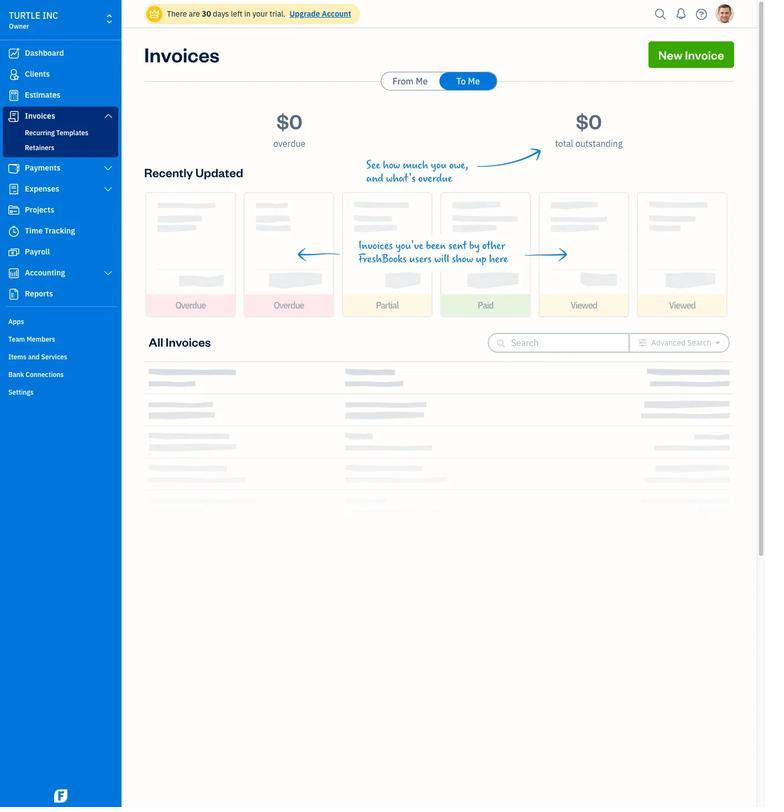 Task type: describe. For each thing, give the bounding box(es) containing it.
owner
[[9, 22, 29, 30]]

dashboard
[[25, 48, 64, 58]]

will
[[434, 253, 450, 266]]

connections
[[26, 371, 64, 379]]

see
[[366, 159, 380, 172]]

items and services
[[8, 353, 67, 361]]

there
[[167, 9, 187, 19]]

recently
[[144, 165, 193, 180]]

settings link
[[3, 384, 118, 401]]

days
[[213, 9, 229, 19]]

new invoice
[[659, 47, 724, 62]]

to me link
[[440, 72, 497, 90]]

project image
[[7, 205, 20, 216]]

there are 30 days left in your trial. upgrade account
[[167, 9, 351, 19]]

and inside items and services link
[[28, 353, 40, 361]]

go to help image
[[693, 6, 711, 22]]

client image
[[7, 69, 20, 80]]

expenses link
[[3, 180, 118, 199]]

account
[[322, 9, 351, 19]]

paid
[[478, 300, 494, 311]]

and inside see how much you owe, and what's overdue
[[366, 172, 384, 185]]

$0 total outstanding
[[555, 108, 623, 149]]

retainers
[[25, 144, 54, 152]]

team members
[[8, 335, 55, 344]]

crown image
[[149, 8, 160, 20]]

items and services link
[[3, 349, 118, 365]]

recurring templates
[[25, 129, 88, 137]]

$0 for $0 total outstanding
[[576, 108, 602, 134]]

time tracking
[[25, 226, 75, 236]]

clients
[[25, 69, 50, 79]]

payroll
[[25, 247, 50, 257]]

chart image
[[7, 268, 20, 279]]

payment image
[[7, 163, 20, 174]]

by
[[469, 240, 480, 253]]

what's
[[386, 172, 416, 185]]

expenses
[[25, 184, 59, 194]]

from me link
[[382, 72, 439, 90]]

invoice
[[685, 47, 724, 62]]

estimates link
[[3, 86, 118, 106]]

$0 overdue
[[273, 108, 306, 149]]

templates
[[56, 129, 88, 137]]

trial.
[[270, 9, 286, 19]]

your
[[253, 9, 268, 19]]

bank connections
[[8, 371, 64, 379]]

much
[[403, 159, 429, 172]]

freshbooks image
[[52, 790, 70, 803]]

turtle inc owner
[[9, 10, 58, 30]]

are
[[189, 9, 200, 19]]

2 viewed from the left
[[669, 300, 696, 311]]

dashboard image
[[7, 48, 20, 59]]

invoices down there
[[144, 41, 220, 67]]

in
[[244, 9, 251, 19]]

chevron large down image for accounting
[[103, 269, 113, 278]]

to me
[[456, 76, 480, 87]]

Search text field
[[511, 334, 611, 352]]

report image
[[7, 289, 20, 300]]

inc
[[43, 10, 58, 21]]

reports
[[25, 289, 53, 299]]

invoice image
[[7, 111, 20, 122]]

accounting
[[25, 268, 65, 278]]

$0 for $0 overdue
[[277, 108, 303, 134]]

from me
[[393, 76, 428, 87]]

1 viewed from the left
[[571, 300, 597, 311]]

invoices inside "link"
[[25, 111, 55, 121]]

dashboard link
[[3, 44, 118, 64]]

here
[[489, 253, 508, 266]]

to
[[456, 76, 466, 87]]

all invoices
[[149, 334, 211, 350]]

from
[[393, 76, 414, 87]]

payments link
[[3, 159, 118, 178]]

invoices you've been sent by other freshbooks users will show up here
[[359, 240, 508, 266]]

projects link
[[3, 201, 118, 220]]



Task type: vqa. For each thing, say whether or not it's contained in the screenshot.
THE PAYROLL
yes



Task type: locate. For each thing, give the bounding box(es) containing it.
timer image
[[7, 226, 20, 237]]

freshbooks
[[359, 253, 407, 266]]

bank connections link
[[3, 366, 118, 383]]

tracking
[[45, 226, 75, 236]]

1 horizontal spatial and
[[366, 172, 384, 185]]

bank
[[8, 371, 24, 379]]

outstanding
[[576, 138, 623, 149]]

users
[[409, 253, 432, 266]]

chevron large down image up reports link
[[103, 269, 113, 278]]

reports link
[[3, 285, 118, 304]]

new invoice link
[[649, 41, 734, 68]]

chevron large down image for invoices
[[103, 112, 113, 120]]

chevron large down image inside expenses link
[[103, 185, 113, 194]]

recurring templates link
[[5, 127, 116, 140]]

services
[[41, 353, 67, 361]]

2 $0 from the left
[[576, 108, 602, 134]]

time tracking link
[[3, 222, 118, 241]]

upgrade
[[290, 9, 320, 19]]

1 vertical spatial and
[[28, 353, 40, 361]]

apps
[[8, 318, 24, 326]]

estimates
[[25, 90, 61, 100]]

up
[[476, 253, 487, 266]]

notifications image
[[673, 3, 690, 25]]

team
[[8, 335, 25, 344]]

chevron large down image up recurring templates 'link'
[[103, 112, 113, 120]]

show
[[452, 253, 473, 266]]

payroll link
[[3, 243, 118, 262]]

apps link
[[3, 313, 118, 330]]

me
[[416, 76, 428, 87], [468, 76, 480, 87]]

0 horizontal spatial and
[[28, 353, 40, 361]]

partial
[[376, 300, 399, 311]]

invoices
[[144, 41, 220, 67], [25, 111, 55, 121], [359, 240, 393, 253], [166, 334, 211, 350]]

retainers link
[[5, 141, 116, 155]]

members
[[27, 335, 55, 344]]

how
[[383, 159, 400, 172]]

me for to me
[[468, 76, 480, 87]]

main element
[[0, 0, 149, 808]]

2 vertical spatial chevron large down image
[[103, 269, 113, 278]]

new
[[659, 47, 683, 62]]

$0 inside $0 overdue
[[277, 108, 303, 134]]

0 horizontal spatial viewed
[[571, 300, 597, 311]]

$0 inside $0 total outstanding
[[576, 108, 602, 134]]

search image
[[652, 6, 670, 22]]

1 $0 from the left
[[277, 108, 303, 134]]

0 vertical spatial and
[[366, 172, 384, 185]]

money image
[[7, 247, 20, 258]]

me right from
[[416, 76, 428, 87]]

1 vertical spatial chevron large down image
[[103, 185, 113, 194]]

clients link
[[3, 65, 118, 85]]

2 me from the left
[[468, 76, 480, 87]]

chevron large down image down chevron large down icon
[[103, 185, 113, 194]]

left
[[231, 9, 243, 19]]

see how much you owe, and what's overdue
[[366, 159, 469, 185]]

30
[[202, 9, 211, 19]]

0 horizontal spatial $0
[[277, 108, 303, 134]]

sent
[[449, 240, 467, 253]]

turtle
[[9, 10, 40, 21]]

updated
[[195, 165, 243, 180]]

chevron large down image
[[103, 164, 113, 173]]

chevron large down image for expenses
[[103, 185, 113, 194]]

1 me from the left
[[416, 76, 428, 87]]

invoices up recurring at the top of page
[[25, 111, 55, 121]]

you
[[431, 159, 447, 172]]

overdue
[[273, 138, 306, 149], [418, 172, 452, 185], [175, 300, 206, 311], [274, 300, 304, 311]]

owe,
[[449, 159, 469, 172]]

invoices up freshbooks in the top of the page
[[359, 240, 393, 253]]

items
[[8, 353, 26, 361]]

and right "items"
[[28, 353, 40, 361]]

1 horizontal spatial $0
[[576, 108, 602, 134]]

0 horizontal spatial me
[[416, 76, 428, 87]]

invoices right all
[[166, 334, 211, 350]]

chevron large down image
[[103, 112, 113, 120], [103, 185, 113, 194], [103, 269, 113, 278]]

recently updated
[[144, 165, 243, 180]]

1 chevron large down image from the top
[[103, 112, 113, 120]]

payments
[[25, 163, 61, 173]]

estimate image
[[7, 90, 20, 101]]

expense image
[[7, 184, 20, 195]]

1 horizontal spatial viewed
[[669, 300, 696, 311]]

0 vertical spatial chevron large down image
[[103, 112, 113, 120]]

total
[[555, 138, 574, 149]]

3 chevron large down image from the top
[[103, 269, 113, 278]]

overdue inside see how much you owe, and what's overdue
[[418, 172, 452, 185]]

accounting link
[[3, 264, 118, 283]]

viewed
[[571, 300, 597, 311], [669, 300, 696, 311]]

$0
[[277, 108, 303, 134], [576, 108, 602, 134]]

been
[[426, 240, 446, 253]]

and down see
[[366, 172, 384, 185]]

settings
[[8, 388, 34, 397]]

projects
[[25, 205, 54, 215]]

me right to
[[468, 76, 480, 87]]

time
[[25, 226, 43, 236]]

1 horizontal spatial me
[[468, 76, 480, 87]]

and
[[366, 172, 384, 185], [28, 353, 40, 361]]

other
[[482, 240, 505, 253]]

invoices inside invoices you've been sent by other freshbooks users will show up here
[[359, 240, 393, 253]]

me for from me
[[416, 76, 428, 87]]

you've
[[396, 240, 424, 253]]

chevron large down image inside the accounting link
[[103, 269, 113, 278]]

2 chevron large down image from the top
[[103, 185, 113, 194]]

all
[[149, 334, 163, 350]]

invoices link
[[3, 107, 118, 127]]

upgrade account link
[[287, 9, 351, 19]]

recurring
[[25, 129, 55, 137]]

team members link
[[3, 331, 118, 348]]



